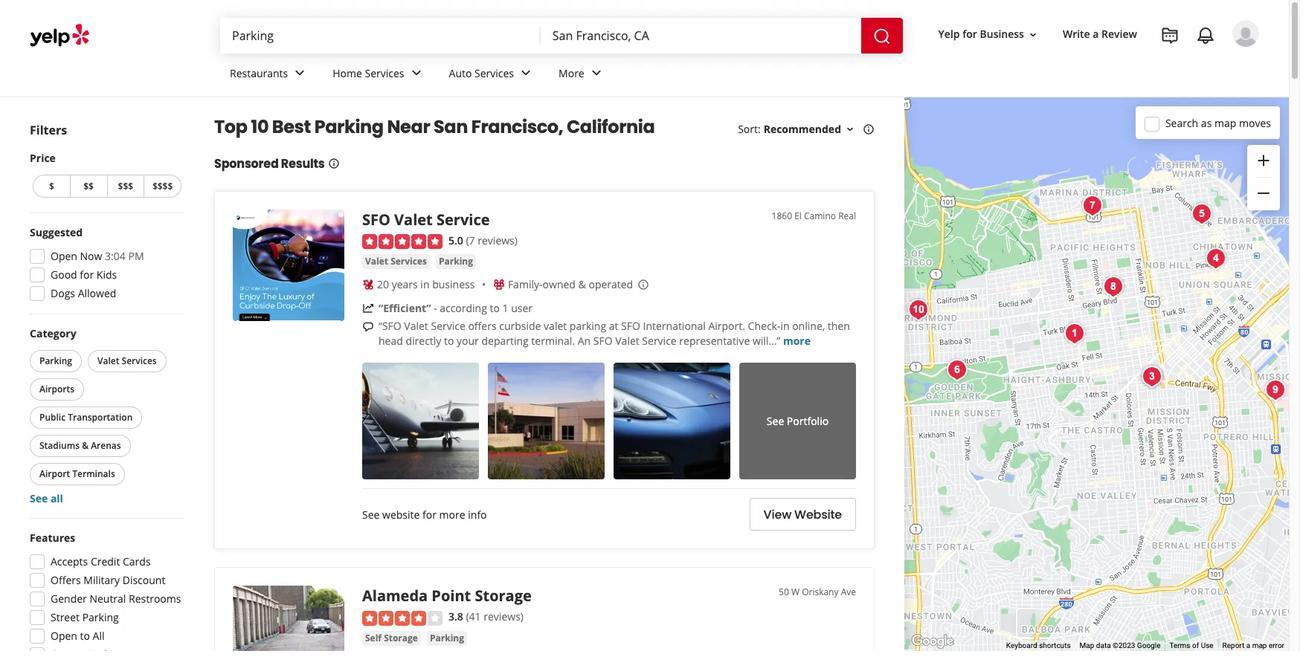 Task type: vqa. For each thing, say whether or not it's contained in the screenshot.
the Collections
no



Task type: describe. For each thing, give the bounding box(es) containing it.
street parking
[[51, 611, 119, 625]]

alameda point storage link
[[362, 587, 532, 607]]

google image
[[908, 632, 958, 652]]

"efficient" - according to 1 user
[[379, 302, 533, 316]]

info
[[468, 508, 487, 523]]

parking button for sfo valet service
[[436, 255, 476, 270]]

airports
[[39, 383, 74, 396]]

stadiums & arenas button
[[30, 435, 131, 458]]

16 family owned v2 image
[[493, 279, 505, 291]]

search as map moves
[[1166, 116, 1272, 130]]

north beach parking garage image
[[1187, 199, 1217, 229]]

kids
[[97, 268, 117, 282]]

open for open now 3:04 pm
[[51, 249, 77, 263]]

now
[[80, 249, 102, 263]]

group containing features
[[25, 531, 185, 652]]

keyboard
[[1007, 642, 1038, 650]]

5.0
[[449, 234, 463, 248]]

sutter stockton garage image
[[1201, 244, 1231, 273]]

projects image
[[1161, 27, 1179, 45]]

home services link
[[321, 54, 437, 97]]

(7
[[466, 234, 475, 248]]

auto services link
[[437, 54, 547, 97]]

el
[[795, 210, 802, 222]]

"sfo valet service offers curbside valet parking at sfo international airport. check-in online, then head directly to your departing terminal. an sfo valet service representative will…"
[[379, 319, 850, 349]]

0 horizontal spatial 16 info v2 image
[[328, 158, 340, 170]]

terminals
[[72, 468, 115, 481]]

home services
[[333, 66, 404, 80]]

3:04
[[105, 249, 126, 263]]

0 vertical spatial to
[[490, 302, 500, 316]]

valet up 'transportation'
[[97, 355, 119, 368]]

according
[[440, 302, 487, 316]]

airport terminals button
[[30, 464, 125, 486]]

recommended button
[[764, 122, 856, 136]]

good
[[51, 268, 77, 282]]

open now 3:04 pm
[[51, 249, 144, 263]]

yelp
[[939, 27, 960, 41]]

gender
[[51, 592, 87, 606]]

public
[[39, 411, 66, 424]]

keyboard shortcuts
[[1007, 642, 1071, 650]]

top 10 best parking near san francisco, california
[[214, 115, 655, 139]]

user actions element
[[927, 19, 1280, 110]]

parking up all
[[82, 611, 119, 625]]

service for "sfo valet service offers curbside valet parking at sfo international airport. check-in online, then head directly to your departing terminal. an sfo valet service representative will…"
[[431, 319, 466, 334]]

san
[[434, 115, 468, 139]]

more link
[[547, 54, 617, 97]]

moves
[[1240, 116, 1272, 130]]

16 years in business v2 image
[[362, 279, 374, 291]]

website
[[382, 508, 420, 523]]

0 horizontal spatial more
[[439, 508, 465, 523]]

50 w oriskany ave
[[779, 587, 856, 599]]

airports button
[[30, 379, 84, 401]]

24 chevron down v2 image for more
[[588, 64, 605, 82]]

valet inside valet services link
[[365, 256, 388, 268]]

$ button
[[33, 175, 70, 198]]

brad k. image
[[1233, 20, 1260, 47]]

gender neutral restrooms
[[51, 592, 181, 606]]

suggested
[[30, 225, 83, 240]]

0 vertical spatial sfo
[[362, 210, 391, 230]]

airport terminals
[[39, 468, 115, 481]]

see portfolio link
[[740, 363, 856, 480]]

open for open to all
[[51, 629, 77, 644]]

2 vertical spatial service
[[642, 334, 677, 349]]

arenas
[[91, 440, 121, 452]]

alameda point storage image
[[233, 587, 344, 652]]

terms of use
[[1170, 642, 1214, 650]]

24 chevron down v2 image for auto services
[[517, 64, 535, 82]]

map for moves
[[1215, 116, 1237, 130]]

an
[[578, 334, 591, 349]]

self
[[365, 632, 382, 645]]

notifications image
[[1197, 27, 1215, 45]]

valet up 5 star rating image
[[394, 210, 433, 230]]

report a map error link
[[1223, 642, 1285, 650]]

transportation
[[68, 411, 133, 424]]

& inside stadiums & arenas button
[[82, 440, 89, 452]]

Near text field
[[553, 28, 849, 44]]

see portfolio
[[767, 414, 829, 428]]

1
[[503, 302, 509, 316]]

3.8
[[449, 610, 463, 625]]

camino
[[804, 210, 836, 222]]

operated
[[589, 278, 633, 292]]

parking down 'home'
[[314, 115, 384, 139]]

good for kids
[[51, 268, 117, 282]]

1 vertical spatial parking button
[[30, 350, 82, 373]]

sponsored
[[214, 156, 279, 173]]

directly
[[406, 334, 441, 349]]

1 horizontal spatial valet services
[[365, 256, 427, 268]]

auto services
[[449, 66, 514, 80]]

credit
[[91, 555, 120, 569]]

map data ©2023 google
[[1080, 642, 1161, 650]]

storage inside button
[[384, 632, 418, 645]]

public transportation button
[[30, 407, 142, 429]]

military
[[84, 574, 120, 588]]

alameda point storage
[[362, 587, 532, 607]]

services right auto
[[475, 66, 514, 80]]

map for error
[[1253, 642, 1267, 650]]

offers
[[51, 574, 81, 588]]

none field the find
[[232, 28, 529, 44]]

group containing category
[[27, 327, 185, 507]]

filters
[[30, 122, 67, 138]]

allowed
[[78, 286, 116, 301]]

Find text field
[[232, 28, 529, 44]]

see for see portfolio
[[767, 414, 784, 428]]

airport.
[[709, 319, 746, 334]]

16 speech v2 image
[[362, 322, 374, 333]]

sfo valet service
[[362, 210, 490, 230]]

valet
[[544, 319, 567, 334]]

elif parking image
[[1137, 362, 1167, 392]]

see for see website for more info
[[362, 508, 380, 523]]

group containing suggested
[[25, 225, 185, 306]]

terms
[[1170, 642, 1191, 650]]

valet services link
[[362, 255, 430, 270]]

$$ button
[[70, 175, 107, 198]]

1860
[[772, 210, 792, 222]]

©2023
[[1113, 642, 1136, 650]]

1 horizontal spatial valet services button
[[362, 255, 430, 270]]

self storage button
[[362, 632, 421, 646]]

50
[[779, 587, 789, 599]]

ave
[[841, 587, 856, 599]]

w
[[792, 587, 800, 599]]

3.8 star rating image
[[362, 611, 443, 626]]

1 horizontal spatial 16 info v2 image
[[863, 123, 875, 135]]

discount
[[123, 574, 165, 588]]

map region
[[726, 91, 1297, 652]]

reviews) for sfo valet service
[[478, 234, 518, 248]]

parking down the 5.0
[[439, 256, 473, 268]]

1 horizontal spatial sfo
[[594, 334, 613, 349]]

portfolio
[[787, 414, 829, 428]]

services right 'home'
[[365, 66, 404, 80]]

sponsored results
[[214, 156, 325, 173]]

sfo valet service link
[[362, 210, 490, 230]]

0 vertical spatial in
[[421, 278, 430, 292]]

point
[[432, 587, 471, 607]]

alamo square parking image
[[1060, 319, 1090, 349]]



Task type: locate. For each thing, give the bounding box(es) containing it.
website
[[795, 507, 842, 524]]

24 chevron down v2 image
[[291, 64, 309, 82], [407, 64, 425, 82], [517, 64, 535, 82], [588, 64, 605, 82]]

to
[[490, 302, 500, 316], [444, 334, 454, 349], [80, 629, 90, 644]]

0 horizontal spatial to
[[80, 629, 90, 644]]

service down "efficient" - according to 1 user
[[431, 319, 466, 334]]

restrooms
[[129, 592, 181, 606]]

none field up the home services
[[232, 28, 529, 44]]

terms of use link
[[1170, 642, 1214, 650]]

california
[[567, 115, 655, 139]]

5 star rating image
[[362, 235, 443, 250]]

1 vertical spatial 16 info v2 image
[[328, 158, 340, 170]]

see for see all
[[30, 492, 48, 506]]

service up the 5.0
[[437, 210, 490, 230]]

0 horizontal spatial storage
[[384, 632, 418, 645]]

2 24 chevron down v2 image from the left
[[407, 64, 425, 82]]

view website link
[[750, 499, 856, 532]]

open up good at left
[[51, 249, 77, 263]]

24 chevron down v2 image left auto
[[407, 64, 425, 82]]

24 chevron down v2 image for restaurants
[[291, 64, 309, 82]]

reviews) right (41
[[484, 610, 524, 625]]

1 vertical spatial to
[[444, 334, 454, 349]]

price group
[[30, 151, 185, 201]]

2 vertical spatial for
[[423, 508, 437, 523]]

&
[[579, 278, 586, 292], [82, 440, 89, 452]]

zoom in image
[[1255, 152, 1273, 169]]

1 vertical spatial for
[[80, 268, 94, 282]]

to left 1
[[490, 302, 500, 316]]

(41
[[466, 610, 481, 625]]

valet services button
[[362, 255, 430, 270], [88, 350, 166, 373]]

more down online,
[[783, 334, 811, 349]]

service down international
[[642, 334, 677, 349]]

sfo
[[362, 210, 391, 230], [621, 319, 641, 334], [594, 334, 613, 349]]

price
[[30, 151, 56, 165]]

geary mall garage image
[[904, 295, 933, 325]]

see website for more info
[[362, 508, 487, 523]]

$
[[49, 180, 54, 193]]

parking button
[[436, 255, 476, 270], [30, 350, 82, 373], [427, 632, 467, 646]]

view website
[[764, 507, 842, 524]]

1 horizontal spatial more
[[783, 334, 811, 349]]

reviews) right (7
[[478, 234, 518, 248]]

0 horizontal spatial &
[[82, 440, 89, 452]]

24 chevron down v2 image right auto services on the left top
[[517, 64, 535, 82]]

0 vertical spatial map
[[1215, 116, 1237, 130]]

see left all
[[30, 492, 48, 506]]

2 vertical spatial parking button
[[427, 632, 467, 646]]

business categories element
[[218, 54, 1260, 97]]

1 24 chevron down v2 image from the left
[[291, 64, 309, 82]]

16 trending v2 image
[[362, 303, 374, 315]]

5.0 (7 reviews)
[[449, 234, 518, 248]]

for inside button
[[963, 27, 978, 41]]

0 vertical spatial open
[[51, 249, 77, 263]]

see inside group
[[30, 492, 48, 506]]

0 horizontal spatial sfo
[[362, 210, 391, 230]]

0 horizontal spatial none field
[[232, 28, 529, 44]]

1 vertical spatial reviews)
[[484, 610, 524, 625]]

16 chevron down v2 image
[[844, 123, 856, 135]]

for right website on the left bottom
[[423, 508, 437, 523]]

see left portfolio
[[767, 414, 784, 428]]

1 vertical spatial open
[[51, 629, 77, 644]]

1 horizontal spatial none field
[[553, 28, 849, 44]]

of
[[1193, 642, 1200, 650]]

1 vertical spatial more
[[439, 508, 465, 523]]

neutral
[[90, 592, 126, 606]]

self storage link
[[362, 632, 421, 646]]

16 info v2 image right results
[[328, 158, 340, 170]]

0 vertical spatial parking link
[[436, 255, 476, 270]]

1 horizontal spatial to
[[444, 334, 454, 349]]

$$$ button
[[107, 175, 144, 198]]

1 horizontal spatial &
[[579, 278, 586, 292]]

then
[[828, 319, 850, 334]]

head
[[379, 334, 403, 349]]

group
[[1248, 145, 1280, 211], [25, 225, 185, 306], [27, 327, 185, 507], [25, 531, 185, 652]]

see
[[767, 414, 784, 428], [30, 492, 48, 506], [362, 508, 380, 523]]

keyboard shortcuts button
[[1007, 641, 1071, 652]]

results
[[281, 156, 325, 173]]

1 vertical spatial &
[[82, 440, 89, 452]]

elif parking image
[[1137, 362, 1167, 392]]

3 24 chevron down v2 image from the left
[[517, 64, 535, 82]]

lombard street garage image
[[1078, 191, 1108, 221]]

parking link down 3.8
[[427, 632, 467, 646]]

2 vertical spatial to
[[80, 629, 90, 644]]

2 horizontal spatial for
[[963, 27, 978, 41]]

valet down "at"
[[616, 334, 640, 349]]

1 vertical spatial valet services button
[[88, 350, 166, 373]]

1 vertical spatial valet services
[[97, 355, 157, 368]]

in right years
[[421, 278, 430, 292]]

2 vertical spatial sfo
[[594, 334, 613, 349]]

music concourse parking image
[[942, 355, 972, 385]]

for inside group
[[80, 268, 94, 282]]

0 vertical spatial a
[[1093, 27, 1099, 41]]

services down 5 star rating image
[[391, 256, 427, 268]]

& left 'arenas'
[[82, 440, 89, 452]]

0 vertical spatial valet services button
[[362, 255, 430, 270]]

family-
[[508, 278, 543, 292]]

sfo down "at"
[[594, 334, 613, 349]]

1 vertical spatial a
[[1247, 642, 1251, 650]]

2 horizontal spatial to
[[490, 302, 500, 316]]

1860 el camino real
[[772, 210, 856, 222]]

services up 'transportation'
[[122, 355, 157, 368]]

24 chevron down v2 image right restaurants
[[291, 64, 309, 82]]

for up dogs allowed
[[80, 268, 94, 282]]

0 horizontal spatial for
[[80, 268, 94, 282]]

sfo valet service image
[[233, 210, 344, 321]]

map right as
[[1215, 116, 1237, 130]]

see left website on the left bottom
[[362, 508, 380, 523]]

$$$$ button
[[144, 175, 182, 198]]

0 horizontal spatial see
[[30, 492, 48, 506]]

0 vertical spatial reviews)
[[478, 234, 518, 248]]

in up more link
[[781, 319, 790, 334]]

report a map error
[[1223, 642, 1285, 650]]

1 vertical spatial in
[[781, 319, 790, 334]]

real
[[839, 210, 856, 222]]

parking button down 3.8
[[427, 632, 467, 646]]

more link
[[783, 334, 811, 349]]

to left all
[[80, 629, 90, 644]]

see all
[[30, 492, 63, 506]]

map left error
[[1253, 642, 1267, 650]]

2 vertical spatial see
[[362, 508, 380, 523]]

sort:
[[738, 122, 761, 136]]

2 open from the top
[[51, 629, 77, 644]]

None field
[[232, 28, 529, 44], [553, 28, 849, 44]]

in inside ""sfo valet service offers curbside valet parking at sfo international airport. check-in online, then head directly to your departing terminal. an sfo valet service representative will…""
[[781, 319, 790, 334]]

24 chevron down v2 image inside more link
[[588, 64, 605, 82]]

your
[[457, 334, 479, 349]]

None search field
[[220, 18, 906, 54]]

parking button down the 5.0
[[436, 255, 476, 270]]

0 horizontal spatial in
[[421, 278, 430, 292]]

stadiums
[[39, 440, 80, 452]]

review
[[1102, 27, 1138, 41]]

yelp for business button
[[933, 21, 1045, 48]]

accepts credit cards
[[51, 555, 151, 569]]

16 chevron down v2 image
[[1027, 29, 1039, 41]]

valet up 20
[[365, 256, 388, 268]]

years
[[392, 278, 418, 292]]

as
[[1201, 116, 1212, 130]]

1 horizontal spatial a
[[1247, 642, 1251, 650]]

4 24 chevron down v2 image from the left
[[588, 64, 605, 82]]

write a review
[[1063, 27, 1138, 41]]

valet services button up 'transportation'
[[88, 350, 166, 373]]

24 chevron down v2 image inside home services link
[[407, 64, 425, 82]]

reviews)
[[478, 234, 518, 248], [484, 610, 524, 625]]

0 vertical spatial 16 info v2 image
[[863, 123, 875, 135]]

10
[[251, 115, 269, 139]]

parking button up "airports"
[[30, 350, 82, 373]]

valet up directly
[[404, 319, 428, 334]]

a right report
[[1247, 642, 1251, 650]]

all
[[93, 629, 105, 644]]

0 horizontal spatial valet services
[[97, 355, 157, 368]]

parking link down the 5.0
[[436, 255, 476, 270]]

departing
[[482, 334, 529, 349]]

0 vertical spatial service
[[437, 210, 490, 230]]

cards
[[123, 555, 151, 569]]

0 horizontal spatial valet services button
[[88, 350, 166, 373]]

1 horizontal spatial storage
[[475, 587, 532, 607]]

2 none field from the left
[[553, 28, 849, 44]]

a for write
[[1093, 27, 1099, 41]]

2 horizontal spatial see
[[767, 414, 784, 428]]

parking button for alameda point storage
[[427, 632, 467, 646]]

valet services up 'transportation'
[[97, 355, 157, 368]]

& right owned
[[579, 278, 586, 292]]

1 vertical spatial storage
[[384, 632, 418, 645]]

1 open from the top
[[51, 249, 77, 263]]

1 none field from the left
[[232, 28, 529, 44]]

0 vertical spatial valet services
[[365, 256, 427, 268]]

terminal.
[[532, 334, 575, 349]]

valet services
[[365, 256, 427, 268], [97, 355, 157, 368]]

user
[[511, 302, 533, 316]]

1 vertical spatial see
[[30, 492, 48, 506]]

16 info v2 image right 16 chevron down v2 image
[[863, 123, 875, 135]]

1 horizontal spatial see
[[362, 508, 380, 523]]

alameda
[[362, 587, 428, 607]]

1 horizontal spatial map
[[1253, 642, 1267, 650]]

info icon image
[[638, 279, 650, 291], [638, 279, 650, 291]]

write a review link
[[1057, 21, 1144, 48]]

to inside ""sfo valet service offers curbside valet parking at sfo international airport. check-in online, then head directly to your departing terminal. an sfo valet service representative will…""
[[444, 334, 454, 349]]

24 chevron down v2 image inside restaurants link
[[291, 64, 309, 82]]

24 chevron down v2 image for home services
[[407, 64, 425, 82]]

valet
[[394, 210, 433, 230], [365, 256, 388, 268], [404, 319, 428, 334], [616, 334, 640, 349], [97, 355, 119, 368]]

for for business
[[963, 27, 978, 41]]

data
[[1097, 642, 1111, 650]]

business
[[432, 278, 475, 292]]

1 vertical spatial parking link
[[427, 632, 467, 646]]

0 vertical spatial storage
[[475, 587, 532, 607]]

top
[[214, 115, 247, 139]]

service for sfo valet service
[[437, 210, 490, 230]]

1 vertical spatial map
[[1253, 642, 1267, 650]]

sfo right "at"
[[621, 319, 641, 334]]

storage up 3.8 (41 reviews) at the left
[[475, 587, 532, 607]]

16 info v2 image
[[863, 123, 875, 135], [328, 158, 340, 170]]

0 horizontal spatial a
[[1093, 27, 1099, 41]]

0 vertical spatial &
[[579, 278, 586, 292]]

1 vertical spatial service
[[431, 319, 466, 334]]

none field up business categories element
[[553, 28, 849, 44]]

search image
[[873, 27, 891, 45]]

0 vertical spatial more
[[783, 334, 811, 349]]

to left your
[[444, 334, 454, 349]]

to inside group
[[80, 629, 90, 644]]

view
[[764, 507, 792, 524]]

service
[[437, 210, 490, 230], [431, 319, 466, 334], [642, 334, 677, 349]]

use
[[1201, 642, 1214, 650]]

public transportation
[[39, 411, 133, 424]]

0 vertical spatial for
[[963, 27, 978, 41]]

parking down 3.8
[[430, 632, 464, 645]]

parking at the exchange image
[[1261, 375, 1291, 405]]

1 horizontal spatial in
[[781, 319, 790, 334]]

will…"
[[753, 334, 781, 349]]

accepts
[[51, 555, 88, 569]]

storage down 3.8 star rating image
[[384, 632, 418, 645]]

2 horizontal spatial sfo
[[621, 319, 641, 334]]

pm
[[128, 249, 144, 263]]

valet services button down 5 star rating image
[[362, 255, 430, 270]]

24 chevron down v2 image right "more"
[[588, 64, 605, 82]]

offers military discount
[[51, 574, 165, 588]]

sfo up 5 star rating image
[[362, 210, 391, 230]]

valet services inside group
[[97, 355, 157, 368]]

0 horizontal spatial map
[[1215, 116, 1237, 130]]

a for report
[[1247, 642, 1251, 650]]

1 vertical spatial sfo
[[621, 319, 641, 334]]

report
[[1223, 642, 1245, 650]]

all
[[51, 492, 63, 506]]

0 vertical spatial see
[[767, 414, 784, 428]]

francisco,
[[471, 115, 563, 139]]

none field near
[[553, 28, 849, 44]]

24 chevron down v2 image inside the auto services link
[[517, 64, 535, 82]]

zoom out image
[[1255, 185, 1273, 203]]

valet services down 5 star rating image
[[365, 256, 427, 268]]

parking link for valet
[[436, 255, 476, 270]]

services inside group
[[122, 355, 157, 368]]

for right the yelp
[[963, 27, 978, 41]]

parking link for point
[[427, 632, 467, 646]]

family-owned & operated
[[508, 278, 633, 292]]

japan center garage image
[[1099, 272, 1128, 302]]

a right write
[[1093, 27, 1099, 41]]

reviews) for alameda point storage
[[484, 610, 524, 625]]

see inside "link"
[[767, 414, 784, 428]]

owned
[[543, 278, 576, 292]]

parking down category
[[39, 355, 72, 368]]

0 vertical spatial parking button
[[436, 255, 476, 270]]

$$$$
[[152, 180, 173, 193]]

1 horizontal spatial for
[[423, 508, 437, 523]]

open down street at the bottom left of page
[[51, 629, 77, 644]]

more
[[559, 66, 585, 80]]

map
[[1215, 116, 1237, 130], [1253, 642, 1267, 650]]

for for kids
[[80, 268, 94, 282]]

more left 'info'
[[439, 508, 465, 523]]

map
[[1080, 642, 1095, 650]]

parking
[[314, 115, 384, 139], [439, 256, 473, 268], [39, 355, 72, 368], [82, 611, 119, 625], [430, 632, 464, 645]]

yelp for business
[[939, 27, 1024, 41]]



